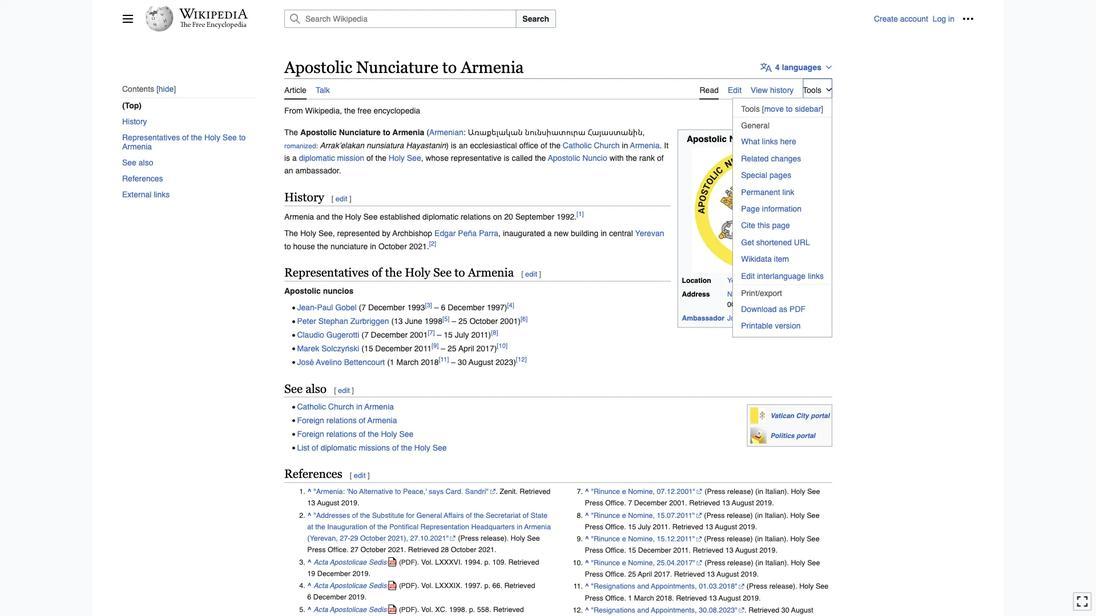 Task type: locate. For each thing, give the bounding box(es) containing it.
nunciature up related
[[729, 134, 775, 144]]

[11] link
[[439, 356, 449, 363]]

1 vertical spatial general
[[416, 511, 442, 520]]

– inside peter stephan zurbriggen (13 june 1998 [5] – 25 october 2001) [6]
[[452, 317, 456, 326]]

1 vertical spatial bettencourt
[[344, 358, 385, 367]]

(in for (press release) (in italian). holy see press office. 7 december 2001
[[755, 488, 763, 496]]

1 vertical spatial catholic
[[297, 402, 326, 412]]

josé avelino bettencourt link down the solczyński
[[297, 358, 385, 367]]

27-
[[340, 534, 350, 543]]

1 2021 from the left
[[388, 546, 404, 554]]

holy inside the holy see, represented by archbishop edgar peña parra , inaugurated a new building in central yerevan to house the nunciature in october 2021. [2]
[[300, 229, 316, 238]]

0 vertical spatial yerevan link
[[635, 229, 664, 238]]

whose
[[426, 153, 449, 163]]

catholic up apostolic nuncio link
[[563, 141, 592, 150]]

1 horizontal spatial yerevan link
[[727, 277, 753, 285]]

press inside (press release) (in italian). holy see press office. 15 december 2011
[[585, 547, 603, 555]]

0 vertical spatial church
[[594, 141, 620, 150]]

december inside marek solczyński (15 december 2011 [9] – 25 april 2017) [10]
[[375, 344, 412, 353]]

"resignations and appointments, 30.08.2023"
[[591, 606, 737, 615]]

the inside the holy see, represented by archbishop edgar peña parra , inaugurated a new building in central yerevan to house the nunciature in october 2021. [2]
[[284, 229, 298, 238]]

1 horizontal spatial 6
[[441, 303, 445, 312]]

suite
[[800, 290, 814, 298]]

^ for "rinunce e nomine, 15.07.2011"
[[585, 511, 589, 520]]

and up see,
[[316, 212, 330, 221]]

. inside . it is a
[[660, 141, 662, 150]]

0 vertical spatial (pdf)
[[399, 558, 417, 566]]

august inside josé avelino bettencourt (1 march 2018 [11] – 30 august 2023) [12]
[[469, 358, 493, 367]]

the right with
[[626, 153, 637, 163]]

2 vertical spatial diplomatic
[[321, 443, 357, 452]]

0 horizontal spatial representatives
[[122, 133, 180, 142]]

0 horizontal spatial church
[[328, 402, 354, 412]]

2 the from the top
[[284, 229, 298, 238]]

1 acta apostolicae sedis link from the top
[[314, 554, 397, 571]]

references inside the 'references' link
[[122, 174, 163, 183]]

1 foreign from the top
[[297, 416, 324, 425]]

also up external links
[[139, 158, 153, 167]]

0 vertical spatial april
[[458, 344, 474, 353]]

2 vertical spatial acta apostolicae sedis link
[[314, 601, 397, 617]]

0 vertical spatial acta apostolicae sedis
[[314, 558, 387, 566]]

links up the related changes
[[762, 137, 778, 146]]

0 horizontal spatial 2001
[[410, 330, 428, 340]]

april down the "rinunce e nomine, 25.04.2017"
[[638, 570, 652, 579]]

1 "rinunce from the top
[[591, 488, 620, 496]]

sandri"
[[465, 488, 488, 496]]

1 vertical spatial july
[[638, 523, 651, 531]]

^ for "addresses of the substitute for general affairs of the secretariat of state at the inauguration of the pontifical representation headquarters in armenia (yerevan, 27-29 october 2021), 27.10.2021"
[[307, 511, 312, 520]]

^ link for "rinunce e nomine, 25.04.2017"
[[585, 559, 589, 567]]

the apostolic nunciature to armenia ( armenian : առաքելական նունսիատուրա հայաստանին , romanized : arrak'elakan nunsiatura hayastanin ) is an ecclesiastical office of the catholic church in armenia
[[284, 128, 660, 150]]

special pages
[[741, 171, 791, 180]]

0 horizontal spatial release).
[[481, 534, 509, 543]]

"rinunce for "rinunce e nomine, 25.04.2017"
[[591, 559, 620, 567]]

printable
[[741, 321, 773, 331]]

(press
[[705, 488, 725, 496], [704, 511, 725, 520], [458, 534, 479, 543], [704, 535, 725, 543], [705, 559, 725, 567], [747, 583, 767, 591]]

0 vertical spatial 6
[[441, 303, 445, 312]]

relations
[[461, 212, 491, 221], [326, 416, 357, 425], [326, 430, 357, 439]]

,
[[643, 128, 645, 137], [421, 153, 423, 163], [498, 229, 501, 238], [753, 277, 755, 285]]

(in inside (press release) (in italian). holy see press office. 15 july 2011
[[755, 511, 763, 520]]

retrieved down 15.07.2011" in the right bottom of the page
[[672, 523, 703, 531]]

0 vertical spatial 2011
[[414, 344, 432, 353]]

2 acta apostolicae sedis from the top
[[314, 582, 387, 590]]

acta apostolicae sedis for 6 december
[[314, 582, 387, 590]]

nunciature up encyclopedia on the left of the page
[[356, 58, 438, 77]]

avelino down download
[[744, 314, 767, 322]]

(press inside (press release) (in italian). holy see press office. 15 december 2011
[[704, 535, 725, 543]]

fullscreen image
[[1077, 596, 1088, 608]]

– inside claudio gugerotti (7 december 2001 [7] – 15 july 2011) [8]
[[437, 330, 441, 340]]

from wikipedia, the free encyclopedia
[[284, 106, 420, 115]]

2 "rinunce from the top
[[591, 511, 620, 520]]

– right [5] 'link'
[[452, 317, 456, 326]]

marek
[[297, 344, 319, 353]]

release). inside (press release). holy see press office. 1 march 2018
[[769, 583, 797, 591]]

0 horizontal spatial is
[[284, 153, 290, 163]]

^ link
[[307, 488, 312, 496], [585, 488, 589, 496], [307, 511, 312, 520], [585, 511, 589, 520], [585, 535, 589, 543], [307, 558, 312, 566], [585, 559, 589, 567], [307, 582, 312, 590], [585, 583, 589, 591], [307, 606, 312, 614], [585, 606, 589, 615]]

2011 up josé avelino bettencourt (1 march 2018 [11] – 30 august 2023) [12] at the bottom left of page
[[414, 344, 432, 353]]

(7 inside claudio gugerotti (7 december 2001 [7] – 15 july 2011) [8]
[[361, 330, 369, 340]]

0 vertical spatial sedis
[[369, 558, 387, 566]]

1 vertical spatial acta
[[314, 582, 328, 590]]

[ edit ] for representatives of the holy see to armenia
[[521, 270, 541, 279]]

1 vertical spatial 25
[[448, 344, 456, 353]]

[
[[332, 195, 334, 203], [521, 270, 523, 279], [334, 386, 336, 395], [350, 472, 352, 480]]

25 down the "rinunce e nomine, 25.04.2017"
[[628, 570, 636, 579]]

0 vertical spatial bettencourt
[[769, 314, 805, 322]]

is inside the apostolic nunciature to armenia ( armenian : առաքելական նունսիատուրա հայաստանին , romanized : arrak'elakan nunsiatura hayastanin ) is an ecclesiastical office of the catholic church in armenia
[[451, 141, 457, 150]]

to inside the holy see, represented by archbishop edgar peña parra , inaugurated a new building in central yerevan to house the nunciature in october 2021. [2]
[[284, 242, 291, 251]]

[ edit ] for history
[[332, 195, 351, 203]]

2001 inside (press release) (in italian). holy see press office. 7 december 2001
[[669, 499, 685, 507]]

links for external
[[154, 190, 170, 199]]

1 sedis from the top
[[369, 558, 387, 566]]

office. inside (press release) (in italian). holy see press office. 15 july 2011
[[605, 523, 626, 531]]

2 vertical spatial apostolicae
[[330, 606, 367, 614]]

2 vertical spatial (pdf)
[[399, 606, 417, 614]]

press for (press release) (in italian). holy see press office. 15 july 2011
[[585, 523, 603, 531]]

1 vertical spatial representatives
[[284, 266, 369, 280]]

nunciature for history
[[729, 134, 775, 144]]

edit link
[[728, 79, 742, 99]]

office. for (press release) (in italian). holy see press office. 15 july 2011
[[605, 523, 626, 531]]

1 e from the top
[[622, 488, 626, 496]]

see also up external at the left top
[[122, 158, 153, 167]]

(pdf) . vol. xc. 1998. p. 558 . retrieved
[[399, 606, 524, 614]]

links up 17, on the top right of page
[[808, 271, 824, 280]]

2 nomine, from the top
[[628, 511, 655, 520]]

2 vertical spatial links
[[808, 271, 824, 280]]

diplomatic mission of the holy see , whose representative is called the apostolic nuncio
[[299, 153, 607, 163]]

nunsiatura
[[366, 141, 404, 150]]

1 vertical spatial 2011
[[653, 523, 668, 531]]

1 vertical spatial a
[[547, 229, 552, 238]]

0 vertical spatial 2001
[[410, 330, 428, 340]]

2 "resignations from the top
[[591, 606, 635, 615]]

2 e from the top
[[622, 511, 626, 520]]

^ for "resignations and appointments, 30.08.2023"
[[585, 606, 589, 615]]

italian). for (press release) (in italian). holy see press office. 25 april 2017
[[765, 559, 789, 567]]

view history link
[[751, 79, 794, 99]]

1 horizontal spatial history
[[284, 190, 324, 204]]

15 inside (press release) (in italian). holy see press office. 15 december 2011
[[628, 547, 636, 555]]

holy inside (press release) (in italian). holy see press office. 15 july 2011
[[790, 511, 805, 520]]

0 vertical spatial 25
[[458, 317, 467, 326]]

2 vertical spatial 2011
[[673, 547, 689, 555]]

december down (13
[[371, 330, 408, 340]]

acta apostolicae sedis link down 19
[[314, 601, 397, 617]]

and for 01.03.2018"
[[637, 583, 649, 591]]

(in
[[755, 488, 763, 496], [755, 511, 763, 520], [755, 535, 763, 543], [755, 559, 763, 567]]

october up 1994.
[[451, 546, 476, 554]]

. retrieved 28 october 2021 .
[[404, 546, 496, 554]]

it
[[664, 141, 669, 150]]

representation
[[420, 523, 469, 531]]

the free encyclopedia image
[[180, 22, 247, 29]]

[11]
[[439, 356, 449, 363]]

(press for substitute
[[458, 534, 479, 543]]

2 (pdf) from the top
[[399, 582, 417, 590]]

0 vertical spatial avelino
[[744, 314, 767, 322]]

and for 30.08.2023"
[[637, 606, 649, 615]]

marek solczyński link
[[297, 344, 359, 353]]

4 "rinunce from the top
[[591, 559, 620, 567]]

, inside the holy see, represented by archbishop edgar peña parra , inaugurated a new building in central yerevan to house the nunciature in october 2021. [2]
[[498, 229, 501, 238]]

^ for "rinunce e nomine, 15.12.2011"
[[585, 535, 589, 543]]

(pdf) down (press release). holy see press office. 27 october 2021
[[399, 558, 417, 566]]

holy inside (press release) (in italian). holy see press office. 25 april 2017
[[791, 559, 805, 567]]

1 horizontal spatial apostolic nunciature to armenia
[[687, 134, 823, 144]]

[ edit ] down ambassador.
[[332, 195, 351, 203]]

(press up (press release) (in italian). holy see press office. 15 july 2011
[[705, 488, 725, 496]]

release) down (press release) (in italian). holy see press office. 7 december 2001 on the bottom of the page
[[727, 511, 753, 520]]

25 inside peter stephan zurbriggen (13 june 1998 [5] – 25 october 2001) [6]
[[458, 317, 467, 326]]

1 vertical spatial acta apostolicae sedis link
[[314, 577, 397, 595]]

25
[[458, 317, 467, 326], [448, 344, 456, 353], [628, 570, 636, 579]]

press inside (press release) (in italian). holy see press office. 25 april 2017
[[585, 570, 603, 579]]

2 appointments, from the top
[[651, 606, 697, 615]]

2011 down 15.12.2011"
[[673, 547, 689, 555]]

1 vertical spatial edit
[[741, 271, 755, 280]]

"resignations for "resignations and appointments, 30.08.2023"
[[591, 606, 635, 615]]

"rinunce down "rinunce e nomine, 15.12.2011"
[[591, 559, 620, 567]]

1 horizontal spatial july
[[638, 523, 651, 531]]

e for 15.07.2011"
[[622, 511, 626, 520]]

holy inside (press release) (in italian). holy see press office. 7 december 2001
[[791, 488, 805, 496]]

general up what
[[741, 121, 770, 130]]

church down հայաստանին
[[594, 141, 620, 150]]

northern avenue
[[727, 290, 780, 298]]

stephan
[[318, 317, 348, 326]]

catholic inside catholic church in armenia foreign relations of armenia foreign relations of the holy see list of diplomatic missions of the holy see
[[297, 402, 326, 412]]

^ link for "resignations and appointments, 30.08.2023"
[[585, 606, 589, 615]]

representatives inside representatives of the holy see to armenia
[[122, 133, 180, 142]]

2 2021 from the left
[[478, 546, 494, 554]]

e up "rinunce e nomine, 15.07.2011"
[[622, 488, 626, 496]]

press down "rinunce e nomine, 15.07.2011"
[[585, 523, 603, 531]]

3 e from the top
[[622, 535, 626, 543]]

read
[[700, 85, 719, 95]]

release) inside (press release) (in italian). holy see press office. 15 december 2011
[[727, 535, 753, 543]]

march inside (press release). holy see press office. 1 march 2018
[[634, 594, 654, 602]]

1 vertical spatial representatives of the holy see to armenia
[[284, 266, 514, 280]]

– for – 25 october 2001)
[[452, 317, 456, 326]]

0 vertical spatial acta
[[314, 558, 328, 566]]

office. for (press release) (in italian). holy see press office. 25 april 2017
[[605, 570, 626, 579]]

15 inside claudio gugerotti (7 december 2001 [7] – 15 july 2011) [8]
[[444, 330, 453, 340]]

0 horizontal spatial tools
[[741, 104, 760, 113]]

] down inaugurated
[[539, 270, 541, 279]]

0 horizontal spatial links
[[154, 190, 170, 199]]

nomine, up 2017
[[628, 559, 655, 567]]

flag image
[[750, 407, 767, 425]]

1
[[628, 594, 632, 602]]

is
[[451, 141, 457, 150], [284, 153, 290, 163], [504, 153, 510, 163]]

[ edit ] up ''no'
[[350, 472, 370, 480]]

1 vertical spatial and
[[637, 583, 649, 591]]

contents hide
[[122, 84, 174, 93]]

1 (pdf) from the top
[[399, 558, 417, 566]]

nuncio
[[582, 153, 607, 163]]

move
[[764, 105, 784, 113]]

avelino inside josé avelino bettencourt (1 march 2018 [11] – 30 august 2023) [12]
[[316, 358, 342, 367]]

(in inside (press release) (in italian). holy see press office. 25 april 2017
[[755, 559, 763, 567]]

1 vertical spatial yerevan link
[[727, 277, 753, 285]]

^ link for "armenia: 'no alternative to peace,' says card. sandri"
[[307, 488, 312, 496]]

0 vertical spatial and
[[316, 212, 330, 221]]

portal right city
[[811, 412, 830, 420]]

0 horizontal spatial :
[[316, 142, 318, 150]]

0 horizontal spatial 2021
[[388, 546, 404, 554]]

0 vertical spatial josé avelino bettencourt link
[[727, 314, 805, 322]]

1 vertical spatial apostolicae
[[330, 582, 367, 590]]

foreign
[[297, 416, 324, 425], [297, 430, 324, 439]]

acta
[[314, 558, 328, 566], [314, 582, 328, 590], [314, 606, 328, 614]]

(press inside (press release) (in italian). holy see press office. 7 december 2001
[[705, 488, 725, 496]]

2011 for "rinunce e nomine, 15.07.2011"
[[653, 523, 668, 531]]

– inside jean-paul gobel (7 december 1993 [3] – 6 december 1997) [4]
[[434, 303, 439, 312]]

6 inside jean-paul gobel (7 december 1993 [3] – 6 december 1997) [4]
[[441, 303, 445, 312]]

1 vertical spatial appointments,
[[651, 606, 697, 615]]

tools down view
[[741, 104, 760, 113]]

0 vertical spatial release).
[[481, 534, 509, 543]]

15.07.2011"
[[657, 511, 695, 520]]

retrieved right 'p. 66'
[[504, 582, 535, 590]]

1 appointments, from the top
[[651, 583, 697, 591]]

29
[[350, 534, 358, 543]]

13 for "rinunce e nomine, 15.12.2011"
[[725, 547, 733, 555]]

july down "rinunce e nomine, 15.07.2011"
[[638, 523, 651, 531]]

of inside with the rank of an ambassador.
[[657, 153, 664, 163]]

an right )
[[459, 141, 468, 150]]

(top)
[[122, 101, 142, 110]]

josé avelino bettencourt link
[[727, 314, 805, 322], [297, 358, 385, 367]]

(press release) (in italian). holy see press office. 15 july 2011
[[585, 511, 820, 531]]

15 inside (press release) (in italian). holy see press office. 15 july 2011
[[628, 523, 636, 531]]

[ edit ] for see also
[[334, 386, 354, 395]]

2011 for "rinunce e nomine, 15.12.2011"
[[673, 547, 689, 555]]

ambassador
[[682, 314, 724, 322]]

release). for . retrieved 28 october 2021 .
[[481, 534, 509, 543]]

italian). inside (press release) (in italian). holy see press office. 25 april 2017
[[765, 559, 789, 567]]

affairs
[[444, 511, 464, 520]]

4 e from the top
[[622, 559, 626, 567]]

edit link for references
[[354, 472, 366, 480]]

2019
[[341, 499, 357, 507], [756, 499, 772, 507], [739, 523, 755, 531], [759, 547, 775, 555], [352, 570, 368, 578], [741, 570, 757, 579], [348, 593, 364, 602], [743, 594, 759, 602]]

josé inside josé avelino bettencourt (1 march 2018 [11] – 30 august 2023) [12]
[[297, 358, 314, 367]]

0 horizontal spatial 6
[[307, 593, 311, 602]]

4 nomine, from the top
[[628, 559, 655, 567]]

1 horizontal spatial 25
[[458, 317, 467, 326]]

1 vertical spatial an
[[284, 166, 293, 175]]

(press up . retrieved 28 october 2021 .
[[458, 534, 479, 543]]

retrieved right p. 109
[[508, 558, 539, 566]]

[ for history
[[332, 195, 334, 203]]

2 acta from the top
[[314, 582, 328, 590]]

0 horizontal spatial july
[[455, 330, 469, 340]]

(press inside (press release) (in italian). holy see press office. 25 april 2017
[[705, 559, 725, 567]]

links for what
[[762, 137, 778, 146]]

0 vertical spatial catholic
[[563, 141, 592, 150]]

(pdf) inside (pdf) . vol. lxxxvi. 1994. p. 109 . retrieved 19 december 2019 .
[[399, 558, 417, 566]]

"resignations and appointments, 01.03.2018" link
[[591, 583, 745, 591]]

edit for representatives of the holy see to armenia
[[525, 270, 537, 279]]

apostolic nunciature to armenia up encyclopedia on the left of the page
[[284, 58, 524, 77]]

address
[[682, 290, 710, 298]]

2 horizontal spatial 25
[[628, 570, 636, 579]]

release). down headquarters
[[481, 534, 509, 543]]

3 (pdf) from the top
[[399, 606, 417, 614]]

2001 down june on the bottom left of the page
[[410, 330, 428, 340]]

0 vertical spatial apostolic nunciature to armenia
[[284, 58, 524, 77]]

history link
[[122, 114, 256, 130]]

read link
[[700, 79, 719, 100]]

3 nomine, from the top
[[628, 535, 655, 543]]

is left the called
[[504, 153, 510, 163]]

1 horizontal spatial is
[[451, 141, 457, 150]]

release) for 15.12.2011"
[[727, 535, 753, 543]]

[ up ''no'
[[350, 472, 352, 480]]

(in inside (press release) (in italian). holy see press office. 7 december 2001
[[755, 488, 763, 496]]

0 horizontal spatial 2011
[[414, 344, 432, 353]]

avelino
[[744, 314, 767, 322], [316, 358, 342, 367]]

catholic church link
[[563, 141, 620, 150]]

the down see,
[[317, 242, 328, 251]]

(press for 25.04.2017"
[[705, 559, 725, 567]]

march right 1
[[634, 594, 654, 602]]

1 vertical spatial josé
[[297, 358, 314, 367]]

central
[[609, 229, 633, 238]]

of down 'substitute'
[[369, 523, 375, 531]]

] for references
[[368, 472, 370, 480]]

italian). inside (press release) (in italian). holy see press office. 15 december 2011
[[765, 535, 788, 543]]

apostolic nunciature to armenia for from wikipedia, the free encyclopedia
[[284, 58, 524, 77]]

edit link down ambassador.
[[336, 195, 347, 203]]

general down the . zenit . retrieved 13 august 2019 .
[[416, 511, 442, 520]]

(press for 15.12.2011"
[[704, 535, 725, 543]]

1 nomine, from the top
[[628, 488, 655, 496]]

release) inside (press release) (in italian). holy see press office. 15 july 2011
[[727, 511, 753, 520]]

2 sedis from the top
[[369, 582, 387, 590]]

december down "rinunce e nomine, 07.12.2001" link
[[634, 499, 667, 507]]

(pdf) inside '(pdf) . vol. lxxxix. 1997. p. 66 . retrieved 6 december 2019 .'
[[399, 582, 417, 590]]

(press for 07.12.2001"
[[705, 488, 725, 496]]

0 horizontal spatial references
[[122, 174, 163, 183]]

josé
[[727, 314, 742, 322], [297, 358, 314, 367]]

press left 1
[[585, 594, 603, 602]]

0 vertical spatial portal
[[811, 412, 830, 420]]

0 vertical spatial relations
[[461, 212, 491, 221]]

office. inside (press release). holy see press office. 27 october 2021
[[328, 546, 348, 554]]

(in inside (press release) (in italian). holy see press office. 15 december 2011
[[755, 535, 763, 543]]

0 vertical spatial appointments,
[[651, 583, 697, 591]]

gobel
[[335, 303, 357, 312]]

nomine, down "rinunce e nomine, 15.07.2011"
[[628, 535, 655, 543]]

"rinunce for "rinunce e nomine, 15.12.2011"
[[591, 535, 620, 543]]

edit for references
[[354, 472, 366, 480]]

0 horizontal spatial general
[[416, 511, 442, 520]]

is inside . it is a
[[284, 153, 290, 163]]

view history
[[751, 85, 794, 95]]

italian). inside (press release) (in italian). holy see press office. 15 july 2011
[[765, 511, 788, 520]]

create account link
[[874, 14, 928, 23]]

1 vertical spatial portal
[[796, 432, 815, 440]]

representatives of the holy see to armenia
[[122, 133, 246, 151], [284, 266, 514, 280]]

see
[[223, 133, 237, 142], [407, 153, 421, 163], [122, 158, 136, 167], [363, 212, 378, 221], [433, 266, 452, 280], [284, 382, 303, 395], [399, 430, 413, 439], [433, 443, 447, 452], [807, 488, 820, 496], [807, 511, 820, 520], [527, 534, 540, 543], [807, 535, 820, 543], [807, 559, 820, 567], [816, 583, 828, 591]]

1 vertical spatial (pdf)
[[399, 582, 417, 590]]

(7 up zurbriggen
[[359, 303, 366, 312]]

. retrieved 13 august 2019 . for 15.12.2011"
[[689, 547, 777, 555]]

october inside "addresses of the substitute for general affairs of the secretariat of state at the inauguration of the pontifical representation headquarters in armenia (yerevan, 27-29 october 2021), 27.10.2021"
[[360, 534, 386, 543]]

. retrieved 13 august 2019 . for 15.07.2011"
[[668, 523, 757, 531]]

"resignations for "resignations and appointments, 01.03.2018"
[[591, 583, 635, 591]]

(press for 15.07.2011"
[[704, 511, 725, 520]]

press inside (press release) (in italian). holy see press office. 15 july 2011
[[585, 523, 603, 531]]

1 vertical spatial 30
[[781, 606, 789, 615]]

1 "resignations from the top
[[591, 583, 635, 591]]

appointments, down "resignations and appointments, 01.03.2018" link
[[651, 606, 697, 615]]

in up foreign relations of armenia link
[[356, 402, 362, 412]]

1 the from the top
[[284, 128, 298, 137]]

portals navigation
[[747, 405, 832, 447]]

] up represented
[[349, 195, 351, 203]]

a left new
[[547, 229, 552, 238]]

the inside the apostolic nunciature to armenia ( armenian : առաքելական նունսիատուրա հայաստանին , romanized : arrak'elakan nunsiatura hayastanin ) is an ecclesiastical office of the catholic church in armenia
[[284, 128, 298, 137]]

13 up (press release) (in italian). holy see press office. 15 july 2011
[[722, 499, 730, 507]]

nunciature up arrak'elakan
[[339, 128, 381, 137]]

external
[[122, 190, 151, 199]]

. retrieved 13 august 2019 . up 01.03.2018"
[[670, 570, 759, 579]]

3 "rinunce from the top
[[591, 535, 620, 543]]

yerevan link right the central
[[635, 229, 664, 238]]

press inside (press release) (in italian). holy see press office. 7 december 2001
[[585, 499, 603, 507]]

to
[[442, 58, 457, 77], [786, 105, 793, 113], [383, 128, 390, 137], [239, 133, 246, 142], [778, 134, 786, 144], [284, 242, 291, 251], [454, 266, 465, 280], [395, 488, 401, 496]]

edit link for representatives of the holy see to armenia
[[525, 270, 537, 279]]

cite this page
[[741, 221, 790, 230]]

office. for (press release) (in italian). holy see press office. 7 december 2001
[[605, 499, 626, 507]]

"rinunce e nomine, 15.07.2011" link
[[591, 511, 702, 520]]

claudio gugerotti (7 december 2001 [7] – 15 july 2011) [8]
[[297, 329, 498, 340]]

1 acta apostolicae sedis from the top
[[314, 558, 387, 566]]

1 vertical spatial apostolic nunciature to armenia
[[687, 134, 823, 144]]

press for (press release) (in italian). holy see press office. 15 december 2011
[[585, 547, 603, 555]]

apostolic
[[284, 58, 352, 77], [300, 128, 337, 137], [687, 134, 727, 144], [548, 153, 580, 163], [284, 286, 321, 296]]

1 vertical spatial acta apostolicae sedis
[[314, 582, 387, 590]]

october up "2011)"
[[469, 317, 498, 326]]

release). for . retrieved 13 august 2019 .
[[769, 583, 797, 591]]

0 vertical spatial 30
[[458, 358, 467, 367]]

headquarters
[[471, 523, 515, 531]]

diplomatic inside catholic church in armenia foreign relations of armenia foreign relations of the holy see list of diplomatic missions of the holy see
[[321, 443, 357, 452]]

13 for "rinunce e nomine, 15.07.2011"
[[705, 523, 713, 531]]

release). inside (press release). holy see press office. 27 october 2021
[[481, 534, 509, 543]]

1 horizontal spatial 2021
[[478, 546, 494, 554]]

3 sedis from the top
[[369, 606, 387, 614]]

0 horizontal spatial history
[[122, 117, 147, 126]]

1 acta from the top
[[314, 558, 328, 566]]

the inside the apostolic nunciature to armenia ( armenian : առաքելական նունսիատուրա հայաստանին , romanized : arrak'elakan nunsiatura hayastanin ) is an ecclesiastical office of the catholic church in armenia
[[549, 141, 561, 150]]

. retrieved 13 august 2019 . down 01.03.2018"
[[672, 594, 761, 602]]

relations down catholic church in armenia link at left bottom
[[326, 416, 357, 425]]

hide
[[159, 84, 174, 93]]

edit link for see also
[[338, 386, 350, 395]]

2 apostolicae from the top
[[330, 582, 367, 590]]

1 horizontal spatial representatives of the holy see to armenia
[[284, 266, 514, 280]]

25 right [5] 'link'
[[458, 317, 467, 326]]

1 apostolicae from the top
[[330, 558, 367, 566]]

representatives inside apostolic nunciature to armenia element
[[284, 266, 369, 280]]

1 horizontal spatial general
[[741, 121, 770, 130]]

'no
[[347, 488, 357, 496]]

[ up catholic church in armenia link at left bottom
[[334, 386, 336, 395]]

zurbriggen
[[350, 317, 389, 326]]

nomine, up 7 at right bottom
[[628, 488, 655, 496]]

0 vertical spatial general
[[741, 121, 770, 130]]

july inside claudio gugerotti (7 december 2001 [7] – 15 july 2011) [8]
[[455, 330, 469, 340]]

1 horizontal spatial see also
[[284, 382, 327, 395]]

(in for (press release) (in italian). holy see press office. 15 december 2011
[[755, 535, 763, 543]]

0 horizontal spatial josé avelino bettencourt link
[[297, 358, 385, 367]]

^ link for "rinunce e nomine, 07.12.2001"
[[585, 488, 589, 496]]

1 vertical spatial josé avelino bettencourt link
[[297, 358, 385, 367]]

october right 29
[[360, 534, 386, 543]]

appointments,
[[651, 583, 697, 591], [651, 606, 697, 615]]

edit link for history
[[336, 195, 347, 203]]

relations up 'peña'
[[461, 212, 491, 221]]

0 horizontal spatial april
[[458, 344, 474, 353]]

representatives of the holy see to armenia up see also link
[[122, 133, 246, 151]]

release). up . retrieved 30 august
[[769, 583, 797, 591]]

nomine, for 07.12.2001"
[[628, 488, 655, 496]]

.
[[660, 141, 662, 150], [496, 488, 498, 496], [516, 488, 518, 496], [357, 499, 359, 507], [685, 499, 687, 507], [772, 499, 774, 507], [668, 523, 670, 531], [755, 523, 757, 531], [404, 546, 406, 554], [494, 546, 496, 554], [689, 547, 691, 555], [775, 547, 777, 555], [417, 558, 419, 566], [504, 558, 506, 566], [368, 570, 370, 578], [670, 570, 672, 579], [757, 570, 759, 579], [417, 582, 419, 590], [500, 582, 502, 590], [364, 593, 366, 602], [672, 594, 674, 602], [759, 594, 761, 602], [417, 606, 419, 614], [489, 606, 491, 614], [745, 606, 747, 615]]

bettencourt down (15
[[344, 358, 385, 367]]

2 acta apostolicae sedis link from the top
[[314, 577, 397, 595]]

nomine, for 25.04.2017"
[[628, 559, 655, 567]]

office.
[[605, 499, 626, 507], [605, 523, 626, 531], [328, 546, 348, 554], [605, 547, 626, 555], [605, 570, 626, 579], [605, 594, 626, 602]]

"rinunce e nomine, 25.04.2017" link
[[591, 559, 703, 567]]

1 vertical spatial diplomatic
[[422, 212, 458, 221]]

archbishop
[[392, 229, 432, 238]]

(press inside (press release). holy see press office. 27 october 2021
[[458, 534, 479, 543]]

acta apostolicae sedis link down 29
[[314, 554, 397, 571]]

նունսիատուրա
[[525, 128, 585, 137]]

– right [3] on the left of page
[[434, 303, 439, 312]]

acta for 6
[[314, 582, 328, 590]]

)
[[446, 141, 449, 150]]

1 horizontal spatial church
[[594, 141, 620, 150]]

25 inside marek solczyński (15 december 2011 [9] – 25 april 2017) [10]
[[448, 344, 456, 353]]

yerevan
[[635, 229, 664, 238], [727, 277, 753, 285]]

office. inside (press release) (in italian). holy see press office. 15 december 2011
[[605, 547, 626, 555]]

information
[[762, 204, 802, 213]]

december down 19
[[313, 593, 346, 602]]

history down "(top)"
[[122, 117, 147, 126]]

october inside peter stephan zurbriggen (13 june 1998 [5] – 25 october 2001) [6]
[[469, 317, 498, 326]]

[9]
[[432, 343, 439, 350]]

13 for "rinunce e nomine, 25.04.2017"
[[707, 570, 715, 579]]

log
[[933, 14, 946, 23]]

0 vertical spatial also
[[139, 158, 153, 167]]

office. down "rinunce e nomine, 15.12.2011"
[[605, 547, 626, 555]]

(press inside (press release) (in italian). holy see press office. 15 july 2011
[[704, 511, 725, 520]]

. retrieved 13 august 2019 . for 25.04.2017"
[[670, 570, 759, 579]]

and down the "rinunce e nomine, 25.04.2017"
[[637, 583, 649, 591]]

new
[[554, 229, 569, 238]]

apostolic down the wikipedia,
[[300, 128, 337, 137]]

press left 7 at right bottom
[[585, 499, 603, 507]]

0 horizontal spatial 2018
[[421, 358, 439, 367]]

(in for (press release) (in italian). holy see press office. 25 april 2017
[[755, 559, 763, 567]]

edit down ambassador.
[[336, 195, 347, 203]]

apostolic nunciature to armenia main content
[[280, 51, 974, 617]]

nomine, for 15.07.2011"
[[628, 511, 655, 520]]

0 vertical spatial references
[[122, 174, 163, 183]]

talk link
[[316, 79, 330, 99]]

– for – 6 december 1997)
[[434, 303, 439, 312]]

december inside '(pdf) . vol. lxxxix. 1997. p. 66 . retrieved 6 december 2019 .'
[[313, 593, 346, 602]]

13 inside the . zenit . retrieved 13 august 2019 .
[[307, 499, 315, 507]]

1 vertical spatial also
[[305, 382, 327, 395]]

apostolic nunciature to armenia element
[[284, 100, 832, 617]]

tools for tools move to sidebar
[[741, 104, 760, 113]]

0 vertical spatial acta apostolicae sedis link
[[314, 554, 397, 571]]

october down by
[[378, 242, 407, 251]]

"resignations and appointments, 01.03.2018"
[[591, 583, 737, 591]]

an inside with the rank of an ambassador.
[[284, 166, 293, 175]]

appointments, for 30.08.2023"
[[651, 606, 697, 615]]

(yerevan,
[[307, 534, 338, 543]]

0 vertical spatial apostolicae
[[330, 558, 367, 566]]

contents
[[122, 84, 154, 93]]

1 vertical spatial (7
[[361, 330, 369, 340]]

0 vertical spatial links
[[762, 137, 778, 146]]

1 horizontal spatial references
[[284, 467, 342, 481]]

edgar peña parra link
[[434, 229, 498, 238]]

related
[[741, 154, 769, 163]]

italian). for (press release) (in italian). holy see press office. 7 december 2001
[[765, 488, 789, 496]]

of right the rank
[[657, 153, 664, 163]]

15 for (press release) (in italian). holy see press office. 15 december 2011
[[628, 547, 636, 555]]

, down on
[[498, 229, 501, 238]]

0 horizontal spatial catholic
[[297, 402, 326, 412]]

office. left 1
[[605, 594, 626, 602]]

1 vertical spatial march
[[634, 594, 654, 602]]

1 vertical spatial tools
[[741, 104, 760, 113]]

acta apostolicae sedis for 19 december
[[314, 558, 387, 566]]

the
[[284, 128, 298, 137], [284, 229, 298, 238]]

yerevan up northern
[[727, 277, 753, 285]]

0 vertical spatial the
[[284, 128, 298, 137]]



Task type: vqa. For each thing, say whether or not it's contained in the screenshot.


Task type: describe. For each thing, give the bounding box(es) containing it.
, inside the apostolic nunciature to armenia ( armenian : առաքելական նունսիատուրա հայաստանին , romanized : arrak'elakan nunsiatura hayastanin ) is an ecclesiastical office of the catholic church in armenia
[[643, 128, 645, 137]]

article
[[284, 85, 306, 95]]

p. 109
[[484, 558, 504, 566]]

page
[[772, 221, 790, 230]]

1 horizontal spatial josé avelino bettencourt link
[[727, 314, 805, 322]]

release) for 15.07.2011"
[[727, 511, 753, 520]]

edit for edit interlanguage links
[[741, 271, 755, 280]]

01.03.2018"
[[699, 583, 737, 591]]

also inside see also link
[[139, 158, 153, 167]]

of right the list
[[312, 443, 318, 452]]

retrieved up (press release) (in italian). holy see press office. 25 april 2017
[[693, 547, 723, 555]]

of down by
[[372, 266, 382, 280]]

press for (press release) (in italian). holy see press office. 25 april 2017
[[585, 570, 603, 579]]

representatives of the holy see to armenia link
[[122, 130, 256, 155]]

edit for edit
[[728, 85, 742, 95]]

13 for "rinunce e nomine, 07.12.2001"
[[722, 499, 730, 507]]

the for apostolic
[[284, 128, 298, 137]]

general inside "addresses of the substitute for general affairs of the secretariat of state at the inauguration of the pontifical representation headquarters in armenia (yerevan, 27-29 october 2021), 27.10.2021"
[[416, 511, 442, 520]]

3 acta apostolicae sedis from the top
[[314, 606, 387, 614]]

state
[[531, 511, 547, 520]]

see inside (press release) (in italian). holy see press office. 15 july 2011
[[807, 511, 820, 520]]

27.10.2021"
[[410, 534, 449, 543]]

retrieved down 27.10.2021"
[[408, 546, 439, 554]]

a inside . it is a
[[292, 153, 297, 163]]

permanent link
[[741, 187, 794, 197]]

of right missions
[[392, 443, 399, 452]]

holy inside (press release). holy see press office. 1 march 2018
[[799, 583, 814, 591]]

(pdf) for . vol. lxxxvi. 1994. p. 109
[[399, 558, 417, 566]]

history inside apostolic nunciature to armenia element
[[284, 190, 324, 204]]

of up foreign relations of the holy see link
[[359, 416, 365, 425]]

] for history
[[349, 195, 351, 203]]

changes
[[771, 154, 801, 163]]

tools for tools
[[803, 85, 821, 95]]

[10]
[[497, 343, 508, 350]]

bettencourt inside josé avelino bettencourt (1 march 2018 [11] – 30 august 2023) [12]
[[344, 358, 385, 367]]

"rinunce e nomine, 07.12.2001"
[[591, 488, 695, 496]]

armenia inside "addresses of the substitute for general affairs of the secretariat of state at the inauguration of the pontifical representation headquarters in armenia (yerevan, 27-29 october 2021), 27.10.2021"
[[524, 523, 551, 531]]

house
[[293, 242, 315, 251]]

apostolic nuncios
[[284, 286, 354, 296]]

[5] link
[[442, 316, 449, 323]]

release) for 07.12.2001"
[[727, 488, 753, 496]]

(press release) (in italian). holy see press office. 25 april 2017
[[585, 559, 820, 579]]

"rinunce e nomine, 15.12.2011" link
[[591, 535, 702, 543]]

– inside marek solczyński (15 december 2011 [9] – 25 april 2017) [10]
[[441, 344, 445, 353]]

search
[[523, 14, 549, 23]]

edit for see also
[[338, 386, 350, 395]]

in left the central
[[601, 229, 607, 238]]

link
[[782, 187, 794, 197]]

september
[[515, 212, 554, 221]]

] for see also
[[352, 386, 354, 395]]

1 horizontal spatial 30
[[781, 606, 789, 615]]

december inside (pdf) . vol. lxxxvi. 1994. p. 109 . retrieved 19 december 2019 .
[[317, 570, 350, 578]]

references link
[[122, 171, 256, 187]]

log in and more options image
[[962, 13, 974, 25]]

[5]
[[442, 316, 449, 323]]

1994.
[[464, 558, 482, 566]]

25 for office.
[[628, 570, 636, 579]]

see inside (press release) (in italian). holy see press office. 15 december 2011
[[807, 535, 820, 543]]

peter stephan zurbriggen (13 june 1998 [5] – 25 october 2001) [6]
[[297, 316, 528, 326]]

(in for (press release) (in italian). holy see press office. 15 july 2011
[[755, 511, 763, 520]]

retrieved down 'p. 66'
[[493, 606, 524, 614]]

30 inside josé avelino bettencourt (1 march 2018 [11] – 30 august 2023) [12]
[[458, 358, 467, 367]]

the down office
[[535, 153, 546, 163]]

^ for "rinunce e nomine, 25.04.2017"
[[585, 559, 589, 567]]

sidebar
[[795, 105, 821, 113]]

apostolic nuncio link
[[548, 153, 607, 163]]

menu image
[[122, 13, 134, 25]]

diplomatic inside the armenia and the holy see established diplomatic relations on 20 september 1992. [1]
[[422, 212, 458, 221]]

of up "list of diplomatic missions of the holy see" link
[[359, 430, 365, 439]]

1993
[[407, 303, 425, 312]]

apostolic up "talk" link
[[284, 58, 352, 77]]

the down "nunsiatura"
[[375, 153, 386, 163]]

2019 inside '(pdf) . vol. lxxxix. 1997. p. 66 . retrieved 6 december 2019 .'
[[348, 593, 364, 602]]

apostolic right it
[[687, 134, 727, 144]]

march inside josé avelino bettencourt (1 march 2018 [11] – 30 august 2023) [12]
[[396, 358, 419, 367]]

of inside the apostolic nunciature to armenia ( armenian : առաքելական նունսիատուրա հայաստանին , romanized : arrak'elakan nunsiatura hayastanin ) is an ecclesiastical office of the catholic church in armenia
[[541, 141, 547, 150]]

[7] link
[[428, 329, 435, 336]]

the up missions
[[368, 430, 379, 439]]

(pdf) for . vol. lxxxix. 1997. p. 66
[[399, 582, 417, 590]]

edit for history
[[336, 195, 347, 203]]

of left the state
[[523, 511, 529, 520]]

0 vertical spatial josé
[[727, 314, 742, 322]]

nuncios
[[323, 286, 354, 296]]

ecclesiastical
[[470, 141, 517, 150]]

page information
[[741, 204, 802, 213]]

see also link
[[122, 155, 256, 171]]

press inside (press release). holy see press office. 1 march 2018
[[585, 594, 603, 602]]

[3]
[[425, 302, 432, 309]]

2018 inside (press release). holy see press office. 1 march 2018
[[656, 594, 672, 602]]

in inside "addresses of the substitute for general affairs of the secretariat of state at the inauguration of the pontifical representation headquarters in armenia (yerevan, 27-29 october 2021), 27.10.2021"
[[517, 523, 522, 531]]

peña
[[458, 229, 477, 238]]

the up jean-paul gobel (7 december 1993 [3] – 6 december 1997) [4]
[[385, 266, 402, 280]]

peter stephan zurbriggen link
[[297, 317, 389, 326]]

see inside (press release) (in italian). holy see press office. 7 december 2001
[[807, 488, 820, 496]]

nunciature inside the apostolic nunciature to armenia ( armenian : առաքելական նունսիատուրա հայաստանին , romanized : arrak'elakan nunsiatura hayastanin ) is an ecclesiastical office of the catholic church in armenia
[[339, 128, 381, 137]]

^ for "armenia: 'no alternative to peace,' says card. sandri"
[[307, 488, 312, 496]]

0 vertical spatial diplomatic
[[299, 153, 335, 163]]

october inside (press release). holy see press office. 27 october 2021
[[360, 546, 386, 554]]

the for holy
[[284, 229, 298, 238]]

[ for representatives of the holy see to armenia
[[521, 270, 523, 279]]

december inside (press release) (in italian). holy see press office. 15 december 2011
[[638, 547, 671, 555]]

and for holy
[[316, 212, 330, 221]]

edit interlanguage links
[[741, 271, 824, 280]]

3 acta from the top
[[314, 606, 328, 614]]

1 horizontal spatial bettencourt
[[769, 314, 805, 322]]

2021.
[[409, 242, 429, 251]]

wikipedia image
[[179, 9, 248, 19]]

2019 inside (pdf) . vol. lxxxvi. 1994. p. 109 . retrieved 19 december 2019 .
[[352, 570, 368, 578]]

see inside (press release) (in italian). holy see press office. 25 april 2017
[[807, 559, 820, 567]]

nunciature
[[330, 242, 368, 251]]

1 horizontal spatial avelino
[[744, 314, 767, 322]]

[ for references
[[350, 472, 352, 480]]

2021 inside (press release). holy see press office. 27 october 2021
[[388, 546, 404, 554]]

(pdf) inside (pdf) . vol. xc. 1998. p. 558 . retrieved
[[399, 606, 417, 614]]

paul
[[317, 303, 333, 312]]

acta for 19
[[314, 558, 328, 566]]

"armenia: 'no alternative to peace,' says card. sandri"
[[314, 488, 488, 496]]

e for 15.12.2011"
[[622, 535, 626, 543]]

established
[[380, 212, 420, 221]]

a inside the holy see, represented by archbishop edgar peña parra , inaugurated a new building in central yerevan to house the nunciature in october 2021. [2]
[[547, 229, 552, 238]]

acta apostolicae sedis link for 19 december
[[314, 554, 397, 571]]

yerevan inside the holy see, represented by archbishop edgar peña parra , inaugurated a new building in central yerevan to house the nunciature in october 2021. [2]
[[635, 229, 664, 238]]

by
[[382, 229, 390, 238]]

the up inauguration
[[360, 511, 370, 520]]

2019 inside the . zenit . retrieved 13 august 2019 .
[[341, 499, 357, 507]]

[6]
[[521, 316, 528, 323]]

[ for see also
[[334, 386, 336, 395]]

to inside the apostolic nunciature to armenia ( armenian : առաքելական նունսիատուրա հայաստանին , romanized : arrak'elakan nunsiatura hayastanin ) is an ecclesiastical office of the catholic church in armenia
[[383, 128, 390, 137]]

release) for 25.04.2017"
[[727, 559, 753, 567]]

references inside apostolic nunciature to armenia element
[[284, 467, 342, 481]]

in inside the apostolic nunciature to armenia ( armenian : առաքելական նունսիատուրա հայաստանին , romanized : arrak'elakan nunsiatura hayastanin ) is an ecclesiastical office of the catholic church in armenia
[[622, 141, 628, 150]]

the holy see, represented by archbishop edgar peña parra , inaugurated a new building in central yerevan to house the nunciature in october 2021. [2]
[[284, 229, 664, 251]]

2011 inside marek solczyński (15 december 2011 [9] – 25 april 2017) [10]
[[414, 344, 432, 353]]

pdf
[[790, 305, 806, 314]]

30.08.2023"
[[699, 606, 737, 615]]

cite this page link
[[733, 218, 832, 234]]

missions
[[359, 443, 390, 452]]

vol. lxxxix.
[[421, 582, 462, 590]]

of right mission
[[366, 153, 373, 163]]

(7 inside jean-paul gobel (7 december 1993 [3] – 6 december 1997) [4]
[[359, 303, 366, 312]]

retrieved down 25.04.2017"
[[674, 570, 705, 579]]

july inside (press release) (in italian). holy see press office. 15 july 2011
[[638, 523, 651, 531]]

of up inauguration
[[352, 511, 358, 520]]

2 horizontal spatial is
[[504, 153, 510, 163]]

. retrieved 13 august 2019 . for 01.03.2018"
[[672, 594, 761, 602]]

wikidata item link
[[733, 251, 832, 267]]

apostolic nunciature to armenia for history
[[687, 134, 823, 144]]

press for (press release) (in italian). holy see press office. 7 december 2001
[[585, 499, 603, 507]]

catholic inside the apostolic nunciature to armenia ( armenian : առաքելական նունսիատուրա հայաստանին , romanized : arrak'elakan nunsiatura hayastanin ) is an ecclesiastical office of the catholic church in armenia
[[563, 141, 592, 150]]

the right missions
[[401, 443, 412, 452]]

[8]
[[491, 329, 498, 336]]

the left free
[[344, 106, 355, 115]]

^ link for "addresses of the substitute for general affairs of the secretariat of state at the inauguration of the pontifical representation headquarters in armenia (yerevan, 27-29 october 2021), 27.10.2021"
[[307, 511, 312, 520]]

ambassador link
[[682, 314, 724, 322]]

language progressive image
[[760, 62, 772, 73]]

[ edit ] for references
[[350, 472, 370, 480]]

armenian
[[429, 128, 463, 137]]

church inside catholic church in armenia foreign relations of armenia foreign relations of the holy see list of diplomatic missions of the holy see
[[328, 402, 354, 412]]

0 vertical spatial history
[[122, 117, 147, 126]]

the inside with the rank of an ambassador.
[[626, 153, 637, 163]]

northern
[[727, 290, 755, 298]]

also inside apostolic nunciature to armenia element
[[305, 382, 327, 395]]

^ for "resignations and appointments, 01.03.2018"
[[585, 583, 589, 591]]

politics
[[770, 432, 794, 440]]

holy inside (press release). holy see press office. 27 october 2021
[[511, 534, 525, 543]]

2018 inside josé avelino bettencourt (1 march 2018 [11] – 30 august 2023) [12]
[[421, 358, 439, 367]]

appointments, for 01.03.2018"
[[651, 583, 697, 591]]

acta apostolicae sedis link for 6 december
[[314, 577, 397, 595]]

office. inside (press release). holy see press office. 1 march 2018
[[605, 594, 626, 602]]

the inside representatives of the holy see to armenia
[[191, 133, 202, 142]]

25 for –
[[458, 317, 467, 326]]

(press for 01.03.2018"
[[747, 583, 767, 591]]

romanized
[[284, 142, 316, 150]]

0 vertical spatial :
[[463, 128, 466, 137]]

of right affairs
[[466, 511, 472, 520]]

this
[[758, 221, 770, 230]]

] for representatives of the holy see to armenia
[[539, 270, 541, 279]]

see also inside apostolic nunciature to armenia element
[[284, 382, 327, 395]]

20
[[504, 212, 513, 221]]

december inside (press release) (in italian). holy see press office. 7 december 2001
[[634, 499, 667, 507]]

2017
[[654, 570, 670, 579]]

^ for "rinunce e nomine, 07.12.2001"
[[585, 488, 589, 496]]

– for – 30 august 2023)
[[451, 358, 456, 367]]

3 acta apostolicae sedis link from the top
[[314, 601, 397, 617]]

retrieved inside the . zenit . retrieved 13 august 2019 .
[[520, 488, 550, 496]]

church inside the apostolic nunciature to armenia ( armenian : առաքելական նունսիատուրա հայաստանին , romanized : arrak'elakan nunsiatura hayastanin ) is an ecclesiastical office of the catholic church in armenia
[[594, 141, 620, 150]]

apostolic down նունսիատուրա
[[548, 153, 580, 163]]

armenia inside the armenia and the holy see established diplomatic relations on 20 september 1992. [1]
[[284, 212, 314, 221]]

see inside the armenia and the holy see established diplomatic relations on 20 september 1992. [1]
[[363, 212, 378, 221]]

e for 07.12.2001"
[[622, 488, 626, 496]]

marek solczyński (15 december 2011 [9] – 25 april 2017) [10]
[[297, 343, 508, 353]]

holy inside the armenia and the holy see established diplomatic relations on 20 september 1992. [1]
[[345, 212, 361, 221]]

page
[[741, 204, 760, 213]]

representatives of the holy see to armenia inside apostolic nunciature to armenia element
[[284, 266, 514, 280]]

^ link for "resignations and appointments, 01.03.2018"
[[585, 583, 589, 591]]

15.12.2011"
[[657, 535, 695, 543]]

Search Wikipedia search field
[[284, 10, 516, 28]]

in down represented
[[370, 242, 376, 251]]

[2] link
[[429, 240, 436, 248]]

. zenit . retrieved 13 august 2019 .
[[307, 488, 550, 507]]

sedis for 6 december
[[369, 582, 387, 590]]

the up headquarters
[[474, 511, 484, 520]]

history
[[770, 85, 794, 95]]

the right at
[[315, 523, 325, 531]]

0 vertical spatial representatives of the holy see to armenia
[[122, 133, 246, 151]]

1998.
[[449, 606, 467, 614]]

relations inside the armenia and the holy see established diplomatic relations on 20 september 1992. [1]
[[461, 212, 491, 221]]

to inside tools move to sidebar
[[786, 105, 793, 113]]

retrieved right 30.08.2023"
[[749, 606, 779, 615]]

august inside the . zenit . retrieved 13 august 2019 .
[[317, 499, 339, 507]]

retrieved up (press release) (in italian). holy see press office. 15 july 2011
[[689, 499, 720, 507]]

italian). for (press release) (in italian). holy see press office. 15 december 2011
[[765, 535, 788, 543]]

office. for (press release) (in italian). holy see press office. 15 december 2011
[[605, 547, 626, 555]]

edgar
[[434, 229, 456, 238]]

apostolicae for 19 december
[[330, 558, 367, 566]]

personal tools navigation
[[874, 10, 977, 28]]

the down 'substitute'
[[377, 523, 387, 531]]

holy inside (press release) (in italian). holy see press office. 15 december 2011
[[790, 535, 805, 543]]

wikidata
[[741, 255, 772, 264]]

december up (13
[[368, 303, 405, 312]]

from
[[284, 106, 303, 115]]

retrieved inside (pdf) . vol. lxxxvi. 1994. p. 109 . retrieved 19 december 2019 .
[[508, 558, 539, 566]]

see inside (press release). holy see press office. 27 october 2021
[[527, 534, 540, 543]]

(press release) (in italian). holy see press office. 7 december 2001
[[585, 488, 820, 507]]

apostolicae for 6 december
[[330, 582, 367, 590]]

2 vertical spatial relations
[[326, 430, 357, 439]]

retrieved inside '(pdf) . vol. lxxxix. 1997. p. 66 . retrieved 6 december 2019 .'
[[504, 582, 535, 590]]

nomine, for 15.12.2011"
[[628, 535, 655, 543]]

sedis for 19 december
[[369, 558, 387, 566]]

at
[[307, 523, 313, 531]]

what
[[741, 137, 760, 146]]

2017)
[[476, 344, 497, 353]]

encyclopedia
[[374, 106, 420, 115]]

cite
[[741, 221, 755, 230]]

april inside (press release) (in italian). holy see press office. 25 april 2017
[[638, 570, 652, 579]]

apostolic up jean-
[[284, 286, 321, 296]]

the inside the armenia and the holy see established diplomatic relations on 20 september 1992. [1]
[[332, 212, 343, 221]]

april inside marek solczyński (15 december 2011 [9] – 25 april 2017) [10]
[[458, 344, 474, 353]]

retrieved down "resignations and appointments, 01.03.2018" link
[[676, 594, 707, 602]]

0 vertical spatial see also
[[122, 158, 153, 167]]

apostolic inside the apostolic nunciature to armenia ( armenian : առաքելական նունսիատուրա հայաստանին , romanized : arrak'elakan nunsiatura hayastanin ) is an ecclesiastical office of the catholic church in armenia
[[300, 128, 337, 137]]

Search search field
[[271, 10, 874, 28]]

10/1, suite 17, 0010
[[727, 290, 826, 309]]

of inside representatives of the holy see to armenia
[[182, 133, 189, 142]]

p. 66
[[484, 582, 500, 590]]

. retrieved 13 august 2019 . for 07.12.2001"
[[685, 499, 774, 507]]

e for 25.04.2017"
[[622, 559, 626, 567]]

permanent
[[741, 187, 780, 197]]

(1
[[387, 358, 394, 367]]

see inside (press release). holy see press office. 1 march 2018
[[816, 583, 828, 591]]

icon image
[[750, 427, 767, 444]]

[6] link
[[521, 316, 528, 323]]

"rinunce e nomine, 25.04.2017"
[[591, 559, 695, 567]]

an inside the apostolic nunciature to armenia ( armenian : առաքելական նունսիատուրա հայաստանին , romanized : arrak'elakan nunsiatura hayastanin ) is an ecclesiastical office of the catholic church in armenia
[[459, 141, 468, 150]]

. retrieved 30 august
[[745, 606, 813, 615]]

december inside claudio gugerotti (7 december 2001 [7] – 15 july 2011) [8]
[[371, 330, 408, 340]]

claudio gugerotti link
[[297, 330, 359, 340]]

6 inside '(pdf) . vol. lxxxix. 1997. p. 66 . retrieved 6 december 2019 .'
[[307, 593, 311, 602]]

07.12.2001"
[[657, 488, 695, 496]]

italian). for (press release) (in italian). holy see press office. 15 july 2011
[[765, 511, 788, 520]]

1 vertical spatial relations
[[326, 416, 357, 425]]

^ link for "rinunce e nomine, 15.12.2011"
[[585, 535, 589, 543]]

3 apostolicae from the top
[[330, 606, 367, 614]]

october inside the holy see, represented by archbishop edgar peña parra , inaugurated a new building in central yerevan to house the nunciature in october 2021. [2]
[[378, 242, 407, 251]]

2 foreign from the top
[[297, 430, 324, 439]]

, down hayastanin
[[421, 153, 423, 163]]

(top) link
[[122, 98, 264, 114]]

1997)
[[487, 303, 507, 312]]

nunciature for from wikipedia, the free encyclopedia
[[356, 58, 438, 77]]

in inside catholic church in armenia foreign relations of armenia foreign relations of the holy see list of diplomatic missions of the holy see
[[356, 402, 362, 412]]

1 horizontal spatial yerevan
[[727, 277, 753, 285]]

"rinunce for "rinunce e nomine, 15.07.2011"
[[591, 511, 620, 520]]

[1] link
[[577, 211, 584, 218]]

press inside (press release). holy see press office. 27 october 2021
[[307, 546, 326, 554]]

december up [5] in the bottom left of the page
[[448, 303, 485, 312]]

, up northern avenue link
[[753, 277, 755, 285]]

in inside personal tools navigation
[[948, 14, 954, 23]]



